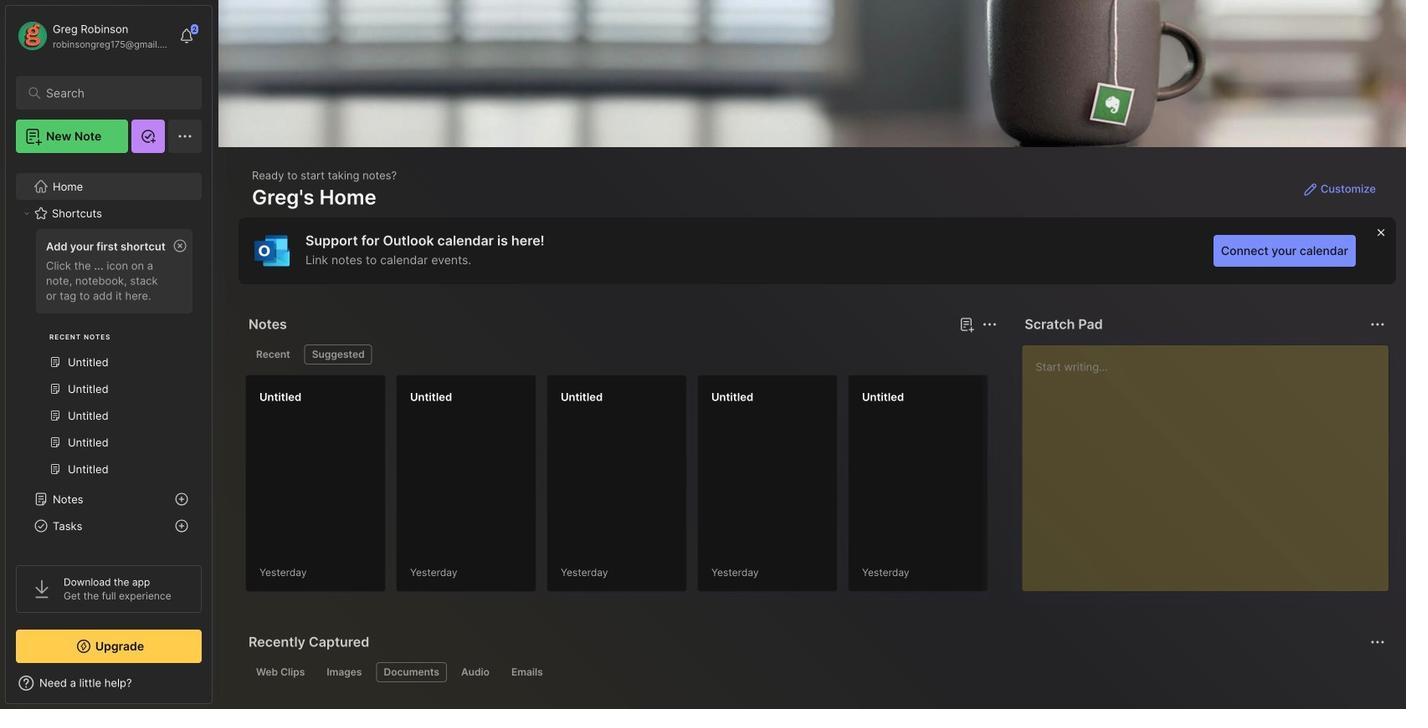 Task type: describe. For each thing, give the bounding box(es) containing it.
1 tab list from the top
[[249, 345, 995, 365]]

Search text field
[[46, 85, 180, 101]]

click to collapse image
[[211, 679, 224, 699]]

main element
[[0, 0, 218, 710]]

2 tab list from the top
[[249, 663, 1383, 683]]

1 more actions image from the left
[[979, 315, 1000, 335]]



Task type: vqa. For each thing, say whether or not it's contained in the screenshot.
More Actions "Image"
yes



Task type: locate. For each thing, give the bounding box(es) containing it.
WHAT'S NEW field
[[6, 670, 212, 697]]

tree
[[6, 163, 212, 694]]

0 horizontal spatial more actions image
[[979, 315, 1000, 335]]

none search field inside main element
[[46, 83, 180, 103]]

group
[[16, 224, 201, 493]]

more actions image
[[979, 315, 1000, 335], [1368, 315, 1388, 335]]

tab list
[[249, 345, 995, 365], [249, 663, 1383, 683]]

2 more actions image from the left
[[1368, 315, 1388, 335]]

Start writing… text field
[[1036, 346, 1388, 578]]

row group
[[245, 375, 1406, 603]]

tree inside main element
[[6, 163, 212, 694]]

0 vertical spatial tab list
[[249, 345, 995, 365]]

1 vertical spatial tab list
[[249, 663, 1383, 683]]

Account field
[[16, 19, 171, 53]]

group inside main element
[[16, 224, 201, 493]]

More actions field
[[978, 313, 1001, 336], [1366, 313, 1389, 336], [1366, 631, 1389, 654]]

1 horizontal spatial more actions image
[[1368, 315, 1388, 335]]

tab
[[249, 345, 298, 365], [304, 345, 372, 365], [249, 663, 312, 683], [319, 663, 370, 683], [376, 663, 447, 683], [454, 663, 497, 683], [504, 663, 550, 683]]

None search field
[[46, 83, 180, 103]]



